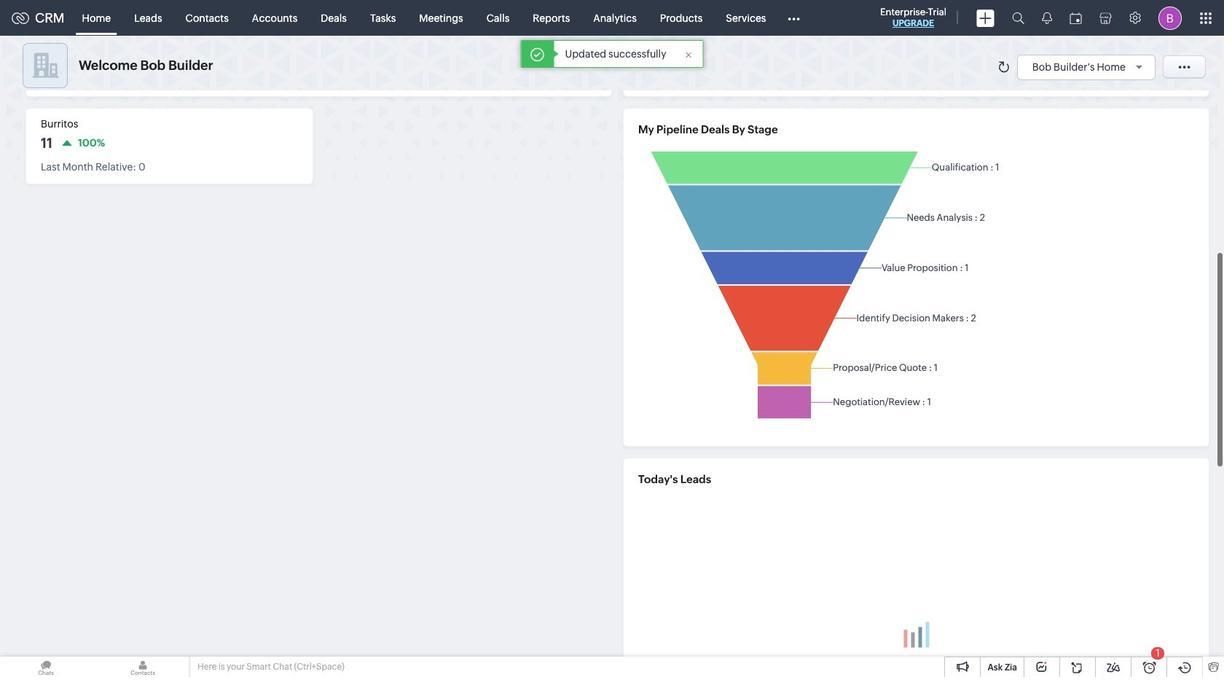 Task type: locate. For each thing, give the bounding box(es) containing it.
signals image
[[1043, 12, 1053, 24]]

signals element
[[1034, 0, 1061, 36]]

calendar image
[[1070, 12, 1083, 24]]

chats image
[[0, 657, 92, 677]]



Task type: describe. For each thing, give the bounding box(es) containing it.
logo image
[[12, 12, 29, 24]]

create menu element
[[968, 0, 1004, 35]]

Other Modules field
[[778, 6, 810, 30]]

search image
[[1013, 12, 1025, 24]]

create menu image
[[977, 9, 995, 27]]

profile image
[[1159, 6, 1182, 30]]

search element
[[1004, 0, 1034, 36]]

profile element
[[1150, 0, 1191, 35]]

contacts image
[[97, 657, 189, 677]]



Task type: vqa. For each thing, say whether or not it's contained in the screenshot.
text box
no



